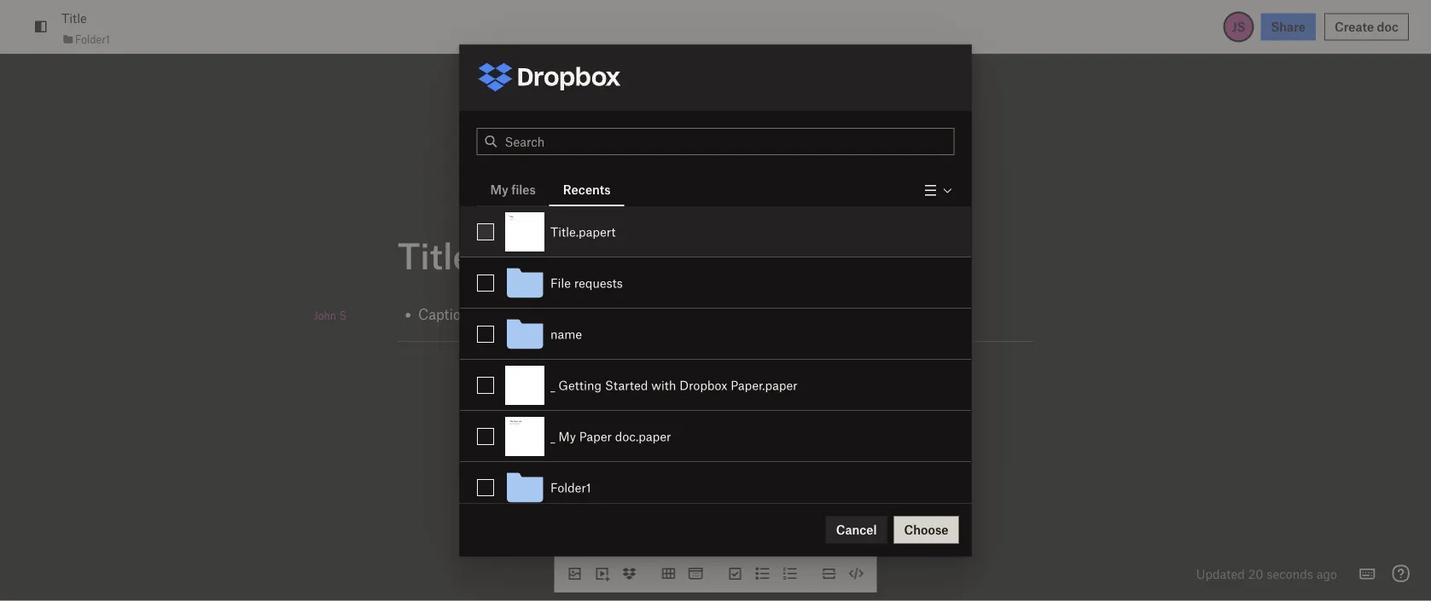 Task type: describe. For each thing, give the bounding box(es) containing it.
dropbox
[[679, 378, 727, 393]]

caption
[[418, 306, 469, 323]]

share
[[1272, 19, 1306, 34]]

row group containing title.papert
[[460, 206, 972, 514]]

folder1 button
[[499, 463, 972, 514]]

_ my paper doc.paper button
[[499, 411, 972, 463]]

folder1 for folder1 button
[[550, 481, 591, 496]]

ago
[[1317, 567, 1338, 582]]

seconds
[[1267, 567, 1314, 582]]

updated 20 seconds ago
[[1197, 567, 1338, 582]]

folder1 for folder1 link
[[75, 33, 110, 45]]

1 horizontal spatial title
[[398, 234, 472, 277]]

title.papert
[[550, 225, 616, 239]]

title.papert button
[[499, 207, 972, 258]]

tab list containing my files
[[477, 172, 625, 207]]

js button
[[1224, 12, 1255, 42]]

create
[[1335, 19, 1375, 34]]

doc
[[1377, 19, 1399, 34]]

_ for _ my paper doc.paper
[[550, 429, 555, 444]]

folder1 link
[[61, 31, 110, 48]]

file
[[550, 276, 571, 291]]

doc.paper
[[615, 429, 671, 444]]



Task type: locate. For each thing, give the bounding box(es) containing it.
0 horizontal spatial title
[[61, 11, 87, 26]]

row group
[[460, 206, 972, 514]]

_ inside "button"
[[550, 378, 555, 393]]

_ left paper
[[550, 429, 555, 444]]

_ inside 'button'
[[550, 429, 555, 444]]

folder1 down title link
[[75, 33, 110, 45]]

0 vertical spatial _
[[550, 378, 555, 393]]

name
[[550, 327, 582, 342]]

title link
[[61, 9, 87, 28]]

getting
[[558, 378, 601, 393]]

file requests button
[[499, 258, 972, 309]]

folder1 inside folder1 link
[[75, 33, 110, 45]]

recents
[[563, 182, 611, 197]]

name button
[[499, 309, 972, 360]]

_
[[550, 378, 555, 393], [550, 429, 555, 444]]

my files
[[490, 182, 536, 197]]

my inside tab
[[490, 182, 509, 197]]

paper
[[579, 429, 612, 444]]

my left paper
[[558, 429, 576, 444]]

_ my paper doc.paper
[[550, 429, 671, 444]]

0 vertical spatial folder1
[[75, 33, 110, 45]]

0 horizontal spatial my
[[490, 182, 509, 197]]

_ getting started with dropbox paper.paper
[[550, 378, 797, 393]]

title
[[61, 11, 87, 26], [398, 234, 472, 277]]

1 vertical spatial folder1
[[550, 481, 591, 496]]

started
[[605, 378, 648, 393]]

1 _ from the top
[[550, 378, 555, 393]]

js
[[1232, 19, 1246, 34]]

create doc
[[1335, 19, 1399, 34]]

20
[[1249, 567, 1264, 582]]

title up folder1 link
[[61, 11, 87, 26]]

1 vertical spatial title
[[398, 234, 472, 277]]

my left the files
[[490, 182, 509, 197]]

updated
[[1197, 567, 1245, 582]]

folder1 inside folder1 button
[[550, 481, 591, 496]]

0 horizontal spatial folder1
[[75, 33, 110, 45]]

title up caption
[[398, 234, 472, 277]]

paper.paper
[[731, 378, 797, 393]]

tab list
[[477, 172, 625, 207]]

my inside 'button'
[[558, 429, 576, 444]]

1 vertical spatial my
[[558, 429, 576, 444]]

recents tab
[[550, 172, 625, 206]]

0 vertical spatial title
[[61, 11, 87, 26]]

_ for _ getting started with dropbox paper.paper
[[550, 378, 555, 393]]

create doc button
[[1325, 13, 1409, 41]]

Search text field
[[505, 129, 954, 155]]

folder1 down paper
[[550, 481, 591, 496]]

cancel button
[[826, 517, 887, 544]]

requests
[[574, 276, 623, 291]]

my
[[490, 182, 509, 197], [558, 429, 576, 444]]

cancel
[[836, 523, 877, 538]]

share button
[[1261, 13, 1316, 41]]

1 horizontal spatial my
[[558, 429, 576, 444]]

2 _ from the top
[[550, 429, 555, 444]]

0 vertical spatial my
[[490, 182, 509, 197]]

_ left getting
[[550, 378, 555, 393]]

1 horizontal spatial folder1
[[550, 481, 591, 496]]

my files tab
[[477, 172, 550, 206]]

file requests
[[550, 276, 623, 291]]

_ getting started with dropbox paper.paper button
[[499, 360, 972, 411]]

with
[[651, 378, 676, 393]]

1 vertical spatial _
[[550, 429, 555, 444]]

files
[[511, 182, 536, 197]]

folder1
[[75, 33, 110, 45], [550, 481, 591, 496]]



Task type: vqa. For each thing, say whether or not it's contained in the screenshot.
_ My Paper doc.paper _
yes



